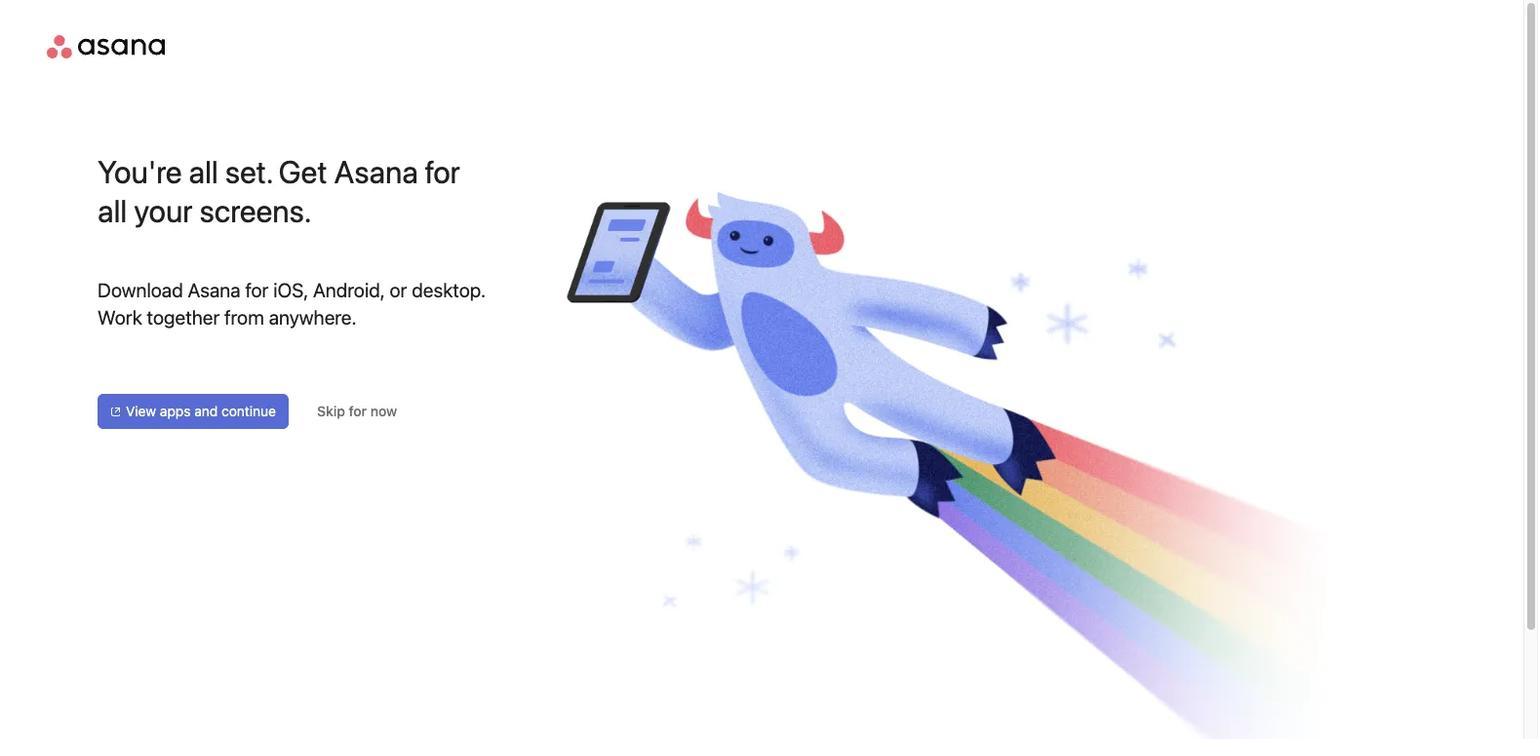 Task type: locate. For each thing, give the bounding box(es) containing it.
and
[[194, 403, 218, 420]]

asana up from
[[188, 279, 241, 301]]

continue
[[222, 403, 276, 420]]

0 vertical spatial all
[[189, 153, 218, 190]]

celebration with yeti holding mobile device image
[[566, 176, 1358, 740]]

asana image
[[47, 35, 165, 59]]

all up your screens.
[[189, 153, 218, 190]]

asana inside download asana for ios, android, or desktop. work together from anywhere.
[[188, 279, 241, 301]]

anywhere.
[[269, 306, 357, 329]]

all down "you're"
[[98, 192, 127, 229]]

2 vertical spatial for
[[349, 403, 367, 420]]

0 horizontal spatial asana
[[188, 279, 241, 301]]

0 horizontal spatial for
[[245, 279, 269, 301]]

you're
[[98, 153, 182, 190]]

apps
[[160, 403, 191, 420]]

for inside download asana for ios, android, or desktop. work together from anywhere.
[[245, 279, 269, 301]]

1 vertical spatial asana
[[188, 279, 241, 301]]

2 horizontal spatial for
[[425, 153, 460, 190]]

0 vertical spatial asana
[[334, 153, 418, 190]]

all
[[189, 153, 218, 190], [98, 192, 127, 229]]

together
[[147, 306, 220, 329]]

or
[[390, 279, 407, 301]]

view apps and continue
[[126, 403, 276, 420]]

asana
[[334, 153, 418, 190], [188, 279, 241, 301]]

0 horizontal spatial all
[[98, 192, 127, 229]]

set.
[[225, 153, 272, 190]]

0 vertical spatial for
[[425, 153, 460, 190]]

1 vertical spatial for
[[245, 279, 269, 301]]

1 horizontal spatial for
[[349, 403, 367, 420]]

now
[[371, 403, 397, 420]]

skip for now button
[[304, 394, 410, 429]]

your screens.
[[134, 192, 311, 229]]

1 horizontal spatial all
[[189, 153, 218, 190]]

asana right get
[[334, 153, 418, 190]]

you're all set. get asana for all your screens.
[[98, 153, 460, 229]]

1 vertical spatial all
[[98, 192, 127, 229]]

for
[[425, 153, 460, 190], [245, 279, 269, 301], [349, 403, 367, 420]]

1 horizontal spatial asana
[[334, 153, 418, 190]]



Task type: describe. For each thing, give the bounding box(es) containing it.
work
[[98, 306, 142, 329]]

for inside you're all set. get asana for all your screens.
[[425, 153, 460, 190]]

skip
[[317, 403, 345, 420]]

get
[[279, 153, 327, 190]]

download asana for ios, android, or desktop. work together from anywhere.
[[98, 279, 486, 329]]

view apps and continue link
[[98, 394, 289, 429]]

from
[[224, 306, 264, 329]]

asana inside you're all set. get asana for all your screens.
[[334, 153, 418, 190]]

desktop.
[[412, 279, 486, 301]]

view
[[126, 403, 156, 420]]

skip for now
[[317, 403, 397, 420]]

download
[[98, 279, 183, 301]]

ios,
[[273, 279, 308, 301]]

for inside button
[[349, 403, 367, 420]]

android,
[[313, 279, 385, 301]]



Task type: vqa. For each thing, say whether or not it's contained in the screenshot.
for to the middle
yes



